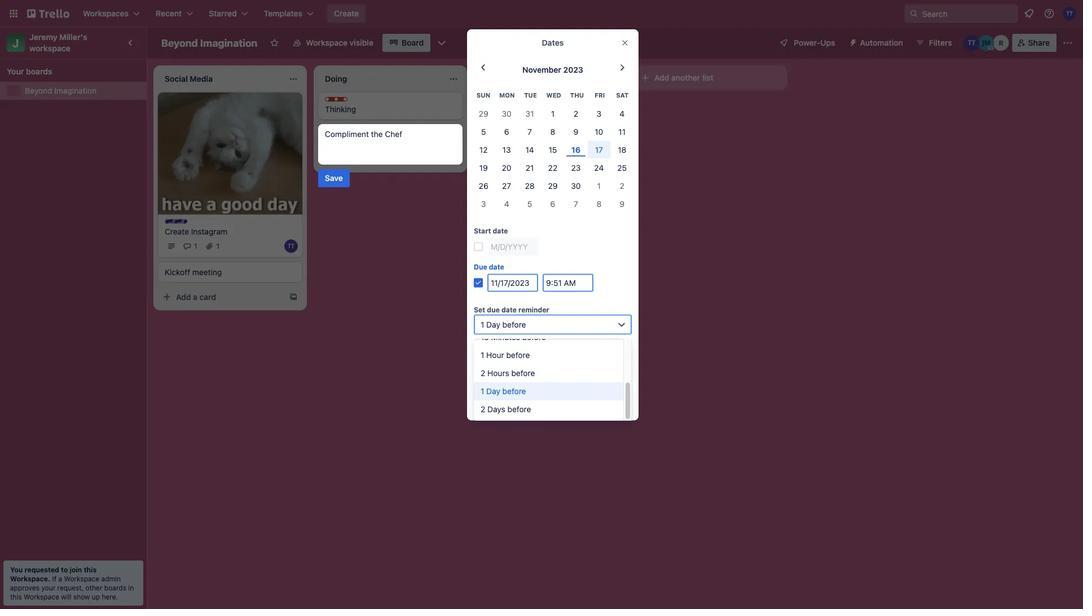 Task type: vqa. For each thing, say whether or not it's contained in the screenshot.
the top Add a card button
yes



Task type: describe. For each thing, give the bounding box(es) containing it.
thoughts thinking
[[325, 98, 368, 114]]

create button
[[327, 5, 366, 23]]

22 button
[[542, 159, 565, 177]]

boards inside if a workspace admin approves your request, other boards in this workspace will show up here.
[[104, 584, 126, 592]]

change members
[[487, 169, 552, 178]]

workspace visible
[[306, 38, 374, 47]]

minutes
[[492, 333, 520, 342]]

1 left hour
[[481, 351, 485, 360]]

jeremy miller's workspace
[[29, 32, 89, 53]]

share button
[[1013, 34, 1057, 52]]

1 horizontal spatial 8 button
[[588, 195, 611, 213]]

1 horizontal spatial 9 button
[[611, 195, 634, 213]]

16 button
[[565, 141, 588, 159]]

jeremy miller (jeremymiller198) image
[[979, 35, 995, 51]]

0 horizontal spatial 7 button
[[519, 123, 542, 141]]

this inside you requested to join this workspace.
[[84, 566, 97, 574]]

will inside reminders will be sent to all members and watchers of this card.
[[515, 340, 527, 350]]

add a card for add a card button to the middle
[[336, 154, 377, 164]]

1 down create instagram
[[194, 242, 197, 250]]

0 vertical spatial 4
[[620, 109, 625, 118]]

1 horizontal spatial 6 button
[[542, 195, 565, 213]]

0 horizontal spatial 3 button
[[472, 195, 495, 213]]

change members button
[[467, 165, 559, 183]]

1 day from the top
[[487, 320, 501, 329]]

2 for the left 2 'button'
[[574, 109, 579, 118]]

imagination inside text box
[[200, 37, 258, 49]]

add for add a card button for the bottom create from template… image
[[176, 292, 191, 302]]

open information menu image
[[1044, 8, 1056, 19]]

november
[[523, 65, 562, 75]]

list
[[703, 73, 714, 82]]

0 horizontal spatial 8
[[551, 127, 556, 136]]

11 button
[[611, 123, 634, 141]]

reminder
[[519, 306, 550, 314]]

if a workspace admin approves your request, other boards in this workspace will show up here.
[[10, 575, 134, 601]]

copy button
[[467, 226, 513, 244]]

cover
[[517, 189, 538, 199]]

edit dates button
[[467, 246, 531, 264]]

before up "15 minutes before" on the bottom of page
[[503, 320, 526, 329]]

j
[[13, 36, 19, 49]]

0 vertical spatial 30
[[502, 109, 512, 118]]

power-
[[794, 38, 821, 47]]

other
[[86, 584, 102, 592]]

1 m/d/yyyy text field from the top
[[488, 238, 539, 256]]

Compliment the Chef text field
[[325, 129, 456, 160]]

up
[[92, 593, 100, 601]]

2 vertical spatial workspace
[[24, 593, 59, 601]]

1 vertical spatial add a card button
[[318, 150, 445, 168]]

your boards
[[7, 67, 52, 76]]

0 vertical spatial save button
[[318, 169, 350, 187]]

1 vertical spatial 6
[[551, 199, 556, 208]]

1 horizontal spatial 7 button
[[565, 195, 588, 213]]

1 vertical spatial workspace
[[64, 575, 99, 583]]

this for be
[[519, 352, 532, 361]]

1 vertical spatial create from template… image
[[289, 293, 298, 302]]

2 hours before
[[481, 369, 535, 378]]

before down of
[[512, 369, 535, 378]]

add another list button
[[635, 65, 788, 90]]

reminders
[[474, 340, 513, 350]]

add for add a card button to the middle
[[336, 154, 351, 164]]

3 for leftmost 3 button
[[481, 199, 486, 208]]

november 2023
[[523, 65, 584, 75]]

chef
[[385, 130, 403, 139]]

beyond inside 'link'
[[25, 86, 52, 95]]

create for create instagram
[[165, 227, 189, 236]]

request,
[[57, 584, 84, 592]]

kickoff meeting link
[[165, 267, 296, 278]]

1 horizontal spatial 30
[[571, 181, 581, 190]]

approves
[[10, 584, 39, 592]]

add a card button for the bottom create from template… image
[[158, 288, 285, 306]]

card for add a card button associated with create from template… image to the right
[[520, 102, 537, 112]]

your boards with 1 items element
[[7, 65, 134, 78]]

archive button
[[467, 266, 522, 285]]

29 for the bottommost 29 button
[[548, 181, 558, 190]]

22
[[549, 163, 558, 172]]

share
[[1029, 38, 1051, 47]]

beyond imagination link
[[25, 85, 140, 97]]

edit for edit dates
[[487, 250, 501, 260]]

in
[[128, 584, 134, 592]]

save for 'save' button to the top
[[325, 174, 343, 183]]

will inside if a workspace admin approves your request, other boards in this workspace will show up here.
[[61, 593, 71, 601]]

17 button
[[588, 141, 611, 159]]

sun
[[477, 92, 491, 99]]

Search field
[[919, 5, 1018, 22]]

show menu image
[[1063, 37, 1074, 49]]

2 for 2 hours before
[[481, 369, 486, 378]]

the
[[371, 130, 383, 139]]

close popover image
[[621, 38, 630, 47]]

1 1 day before from the top
[[481, 320, 526, 329]]

jeremy
[[29, 32, 57, 42]]

start
[[474, 227, 491, 235]]

change for change members
[[487, 169, 515, 178]]

a inside if a workspace admin approves your request, other boards in this workspace will show up here.
[[58, 575, 62, 583]]

0 vertical spatial 29 button
[[472, 105, 495, 123]]

beyond imagination inside text box
[[161, 37, 258, 49]]

automation
[[861, 38, 904, 47]]

workspace visible button
[[286, 34, 381, 52]]

0 vertical spatial 9 button
[[565, 123, 588, 141]]

of
[[510, 352, 517, 361]]

due
[[487, 306, 500, 314]]

hours
[[488, 369, 510, 378]]

31
[[526, 109, 534, 118]]

labels
[[503, 149, 525, 158]]

2 vertical spatial date
[[502, 306, 517, 314]]

start date
[[474, 227, 508, 235]]

power-ups
[[794, 38, 836, 47]]

21 button
[[519, 159, 542, 177]]

Add time text field
[[543, 274, 594, 292]]

instagram
[[191, 227, 228, 236]]

filters
[[930, 38, 953, 47]]

visible
[[350, 38, 374, 47]]

20
[[502, 163, 512, 172]]

2 day from the top
[[487, 387, 501, 396]]

add another list
[[655, 73, 714, 82]]

join
[[70, 566, 82, 574]]

workspace
[[29, 44, 71, 53]]

thinking link
[[325, 104, 456, 115]]

29 for 29 button to the top
[[479, 109, 489, 118]]

0 horizontal spatial 6 button
[[495, 123, 519, 141]]

kickoff meeting
[[165, 268, 222, 277]]

change cover button
[[467, 185, 545, 203]]

1 horizontal spatial 5
[[528, 199, 533, 208]]

kickoff
[[165, 268, 190, 277]]

10 button
[[588, 123, 611, 141]]

another
[[672, 73, 701, 82]]

sm image
[[845, 34, 861, 50]]

members inside reminders will be sent to all members and watchers of this card.
[[578, 340, 612, 350]]

a for add a card button for the bottom create from template… image
[[193, 292, 198, 302]]

date for due date
[[489, 263, 505, 271]]

13 button
[[495, 141, 519, 159]]

19
[[480, 163, 488, 172]]

1 hour before
[[481, 351, 530, 360]]

before right days
[[508, 405, 531, 414]]

1 vertical spatial 1 button
[[588, 177, 611, 195]]

mon
[[500, 92, 515, 99]]

1 horizontal spatial 8
[[597, 199, 602, 208]]

power-ups button
[[772, 34, 843, 52]]

a for add a card button to the middle
[[353, 154, 358, 164]]

14 button
[[519, 141, 542, 159]]

25 button
[[611, 159, 634, 177]]

here.
[[102, 593, 118, 601]]

remove button
[[474, 391, 632, 409]]

0 vertical spatial 5 button
[[472, 123, 495, 141]]

0 vertical spatial 7
[[528, 127, 532, 136]]

board
[[402, 38, 424, 47]]

you requested to join this workspace.
[[10, 566, 97, 583]]

27
[[502, 181, 512, 190]]

1 down set
[[481, 320, 485, 329]]

0 horizontal spatial 8 button
[[542, 123, 565, 141]]

be
[[529, 340, 538, 350]]

26 button
[[472, 177, 495, 195]]

15 minutes before
[[481, 333, 546, 342]]

0 vertical spatial 6
[[505, 127, 510, 136]]

compliment the chef
[[325, 130, 403, 139]]

last month image
[[477, 61, 490, 75]]

1 vertical spatial 4 button
[[495, 195, 519, 213]]

12
[[480, 145, 488, 154]]



Task type: locate. For each thing, give the bounding box(es) containing it.
0 vertical spatial create
[[334, 9, 359, 18]]

2 vertical spatial add a card
[[176, 292, 216, 302]]

remove
[[538, 396, 568, 405]]

0 vertical spatial save
[[325, 174, 343, 183]]

6 down 22 button
[[551, 199, 556, 208]]

7 down 31 button
[[528, 127, 532, 136]]

imagination down the your boards with 1 items element
[[54, 86, 97, 95]]

0 vertical spatial boards
[[26, 67, 52, 76]]

a down compliment the chef
[[353, 154, 358, 164]]

18 button
[[611, 141, 634, 159]]

14
[[526, 145, 534, 154]]

3 down 26 button
[[481, 199, 486, 208]]

requested
[[25, 566, 59, 574]]

add a card down compliment the chef
[[336, 154, 377, 164]]

0 vertical spatial 3 button
[[588, 105, 611, 123]]

1 vertical spatial change
[[487, 189, 515, 199]]

boards right your
[[26, 67, 52, 76]]

will down request,
[[61, 593, 71, 601]]

add a card for add a card button for the bottom create from template… image
[[176, 292, 216, 302]]

17
[[595, 145, 603, 154]]

boards
[[26, 67, 52, 76], [104, 584, 126, 592]]

0 vertical spatial 1 day before
[[481, 320, 526, 329]]

add a card down mon
[[497, 102, 537, 112]]

0 horizontal spatial 29 button
[[472, 105, 495, 123]]

this down approves
[[10, 593, 22, 601]]

1 horizontal spatial create
[[334, 9, 359, 18]]

8 up "15" button
[[551, 127, 556, 136]]

1 horizontal spatial save button
[[474, 369, 632, 387]]

1 change from the top
[[487, 169, 515, 178]]

9 button up 16
[[565, 123, 588, 141]]

1 down instagram
[[217, 242, 220, 250]]

0 vertical spatial 8 button
[[542, 123, 565, 141]]

a for add a card button associated with create from template… image to the right
[[514, 102, 518, 112]]

0 vertical spatial change
[[487, 169, 515, 178]]

4 down sat on the right top
[[620, 109, 625, 118]]

10
[[595, 127, 604, 136]]

1 horizontal spatial create from template… image
[[610, 103, 619, 112]]

7 down 23 button
[[574, 199, 579, 208]]

9 up 16
[[574, 127, 579, 136]]

21
[[526, 163, 534, 172]]

hour
[[487, 351, 505, 360]]

6 up 13 at the left
[[505, 127, 510, 136]]

this right join
[[84, 566, 97, 574]]

beyond imagination inside 'link'
[[25, 86, 97, 95]]

1 vertical spatial add a card
[[336, 154, 377, 164]]

compliment the chef link
[[325, 129, 456, 140]]

4 button up 11
[[611, 105, 634, 123]]

open card
[[487, 128, 525, 138]]

0 horizontal spatial 29
[[479, 109, 489, 118]]

7
[[528, 127, 532, 136], [574, 199, 579, 208]]

0 horizontal spatial 7
[[528, 127, 532, 136]]

0 vertical spatial 2 button
[[565, 105, 588, 123]]

3 button
[[588, 105, 611, 123], [472, 195, 495, 213]]

1 vertical spatial 30
[[571, 181, 581, 190]]

0 vertical spatial m/d/yyyy text field
[[488, 238, 539, 256]]

1 vertical spatial 2 button
[[611, 177, 634, 195]]

0 horizontal spatial 2 button
[[565, 105, 588, 123]]

day up days
[[487, 387, 501, 396]]

1 horizontal spatial 29
[[548, 181, 558, 190]]

set
[[474, 306, 486, 314]]

0 horizontal spatial 15
[[481, 333, 489, 342]]

1 vertical spatial 5 button
[[519, 195, 542, 213]]

1
[[551, 109, 555, 118], [598, 181, 601, 190], [194, 242, 197, 250], [217, 242, 220, 250], [481, 320, 485, 329], [481, 351, 485, 360], [481, 387, 485, 396]]

change inside "button"
[[487, 169, 515, 178]]

imagination left star or unstar board image
[[200, 37, 258, 49]]

save for the rightmost 'save' button
[[544, 373, 562, 382]]

2023
[[564, 65, 584, 75]]

add down mon
[[497, 102, 512, 112]]

create up the workspace visible
[[334, 9, 359, 18]]

2 horizontal spatial add a card button
[[479, 98, 605, 116]]

2 down 25 button
[[620, 181, 625, 190]]

30 down 23 button
[[571, 181, 581, 190]]

1 horizontal spatial add a card button
[[318, 150, 445, 168]]

1 horizontal spatial to
[[558, 340, 565, 350]]

a right the if
[[58, 575, 62, 583]]

terry turtle (terryturtle) image
[[965, 35, 980, 51], [285, 240, 298, 253]]

0 horizontal spatial 9 button
[[565, 123, 588, 141]]

20 button
[[495, 159, 519, 177]]

sent
[[540, 340, 556, 350]]

2 button
[[565, 105, 588, 123], [611, 177, 634, 195]]

add for add a card button associated with create from template… image to the right
[[497, 102, 512, 112]]

1 vertical spatial 3 button
[[472, 195, 495, 213]]

workspace down the your
[[24, 593, 59, 601]]

3 down fri
[[597, 109, 602, 118]]

0 horizontal spatial 4 button
[[495, 195, 519, 213]]

your
[[41, 584, 55, 592]]

change
[[487, 169, 515, 178], [487, 189, 515, 199]]

2 change from the top
[[487, 189, 515, 199]]

0 vertical spatial 1 button
[[542, 105, 565, 123]]

0 horizontal spatial will
[[61, 593, 71, 601]]

6 button up 13 at the left
[[495, 123, 519, 141]]

change for change cover
[[487, 189, 515, 199]]

save up "remove"
[[544, 373, 562, 382]]

due
[[474, 263, 488, 271]]

search image
[[910, 9, 919, 18]]

1 vertical spatial will
[[61, 593, 71, 601]]

1 horizontal spatial will
[[515, 340, 527, 350]]

0 horizontal spatial create
[[165, 227, 189, 236]]

edit inside button
[[487, 149, 501, 158]]

2 for 2 days before
[[481, 405, 486, 414]]

to inside reminders will be sent to all members and watchers of this card.
[[558, 340, 565, 350]]

this right of
[[519, 352, 532, 361]]

meeting
[[192, 268, 222, 277]]

sat
[[617, 92, 629, 99]]

0 horizontal spatial 4
[[505, 199, 510, 208]]

add down kickoff
[[176, 292, 191, 302]]

29
[[479, 109, 489, 118], [548, 181, 558, 190]]

automation button
[[845, 34, 910, 52]]

6 button
[[495, 123, 519, 141], [542, 195, 565, 213]]

5 left the open
[[482, 127, 486, 136]]

day down 'due'
[[487, 320, 501, 329]]

workspace inside "button"
[[306, 38, 348, 47]]

add left another
[[655, 73, 670, 82]]

0 vertical spatial beyond
[[161, 37, 198, 49]]

8 down 24 button
[[597, 199, 602, 208]]

0 horizontal spatial 1 button
[[542, 105, 565, 123]]

1 up 2 days before
[[481, 387, 485, 396]]

Board name text field
[[156, 34, 263, 52]]

to
[[558, 340, 565, 350], [61, 566, 68, 574]]

add inside button
[[655, 73, 670, 82]]

1 horizontal spatial 5 button
[[519, 195, 542, 213]]

beyond inside text box
[[161, 37, 198, 49]]

1 vertical spatial 15
[[481, 333, 489, 342]]

0 notifications image
[[1023, 7, 1036, 20]]

2 button down thu
[[565, 105, 588, 123]]

27 button
[[495, 177, 519, 195]]

15 inside button
[[549, 145, 557, 154]]

15 up watchers
[[481, 333, 489, 342]]

0 horizontal spatial 30
[[502, 109, 512, 118]]

0 horizontal spatial add a card button
[[158, 288, 285, 306]]

card for add a card button to the middle
[[360, 154, 377, 164]]

workspace
[[306, 38, 348, 47], [64, 575, 99, 583], [24, 593, 59, 601]]

1 down 'wed'
[[551, 109, 555, 118]]

30 button
[[495, 105, 519, 123], [565, 177, 588, 195]]

1 button down "24"
[[588, 177, 611, 195]]

0 vertical spatial will
[[515, 340, 527, 350]]

filters button
[[913, 34, 956, 52]]

1 horizontal spatial imagination
[[200, 37, 258, 49]]

0 horizontal spatial beyond imagination
[[25, 86, 97, 95]]

1 vertical spatial 9 button
[[611, 195, 634, 213]]

day
[[487, 320, 501, 329], [487, 387, 501, 396]]

29 down sun
[[479, 109, 489, 118]]

you
[[10, 566, 23, 574]]

save button down compliment
[[318, 169, 350, 187]]

will left be
[[515, 340, 527, 350]]

3 button down 26
[[472, 195, 495, 213]]

1 horizontal spatial save
[[544, 373, 562, 382]]

1 horizontal spatial 4 button
[[611, 105, 634, 123]]

0 vertical spatial add a card button
[[479, 98, 605, 116]]

a down mon
[[514, 102, 518, 112]]

2
[[574, 109, 579, 118], [620, 181, 625, 190], [481, 369, 486, 378], [481, 405, 486, 414]]

add a card for add a card button associated with create from template… image to the right
[[497, 102, 537, 112]]

2 left hours
[[481, 369, 486, 378]]

1 down 24 button
[[598, 181, 601, 190]]

change inside button
[[487, 189, 515, 199]]

color: bold red, title: "thoughts" element
[[325, 97, 368, 106]]

1 edit from the top
[[487, 149, 501, 158]]

1 horizontal spatial 15
[[549, 145, 557, 154]]

create inside button
[[334, 9, 359, 18]]

create from template… image
[[610, 103, 619, 112], [289, 293, 298, 302]]

boards down admin
[[104, 584, 126, 592]]

30 down mon
[[502, 109, 512, 118]]

1 horizontal spatial 29 button
[[542, 177, 565, 195]]

24 button
[[588, 159, 611, 177]]

create down color: purple, title: none icon
[[165, 227, 189, 236]]

add a card button for create from template… image to the right
[[479, 98, 605, 116]]

boards inside the your boards with 1 items element
[[26, 67, 52, 76]]

7 button up 14
[[519, 123, 542, 141]]

0 horizontal spatial boards
[[26, 67, 52, 76]]

imagination inside 'link'
[[54, 86, 97, 95]]

2 down thu
[[574, 109, 579, 118]]

2 days before
[[481, 405, 531, 414]]

date right 'due'
[[502, 306, 517, 314]]

dates
[[503, 250, 524, 260]]

0 vertical spatial create from template… image
[[610, 103, 619, 112]]

2 horizontal spatial this
[[519, 352, 532, 361]]

to inside you requested to join this workspace.
[[61, 566, 68, 574]]

1 horizontal spatial 30 button
[[565, 177, 588, 195]]

card up 13 at the left
[[509, 128, 525, 138]]

save down compliment
[[325, 174, 343, 183]]

6
[[505, 127, 510, 136], [551, 199, 556, 208]]

r button
[[994, 35, 1010, 51]]

1 vertical spatial beyond imagination
[[25, 86, 97, 95]]

0 horizontal spatial 6
[[505, 127, 510, 136]]

board link
[[383, 34, 431, 52]]

6 button right cover
[[542, 195, 565, 213]]

0 horizontal spatial 3
[[481, 199, 486, 208]]

1 horizontal spatial 9
[[620, 199, 625, 208]]

1 vertical spatial 9
[[620, 199, 625, 208]]

this inside reminders will be sent to all members and watchers of this card.
[[519, 352, 532, 361]]

before
[[503, 320, 526, 329], [523, 333, 546, 342], [507, 351, 530, 360], [512, 369, 535, 378], [503, 387, 526, 396], [508, 405, 531, 414]]

card down 'meeting'
[[200, 292, 216, 302]]

admin
[[101, 575, 121, 583]]

0 vertical spatial terry turtle (terryturtle) image
[[965, 35, 980, 51]]

1 vertical spatial 1 day before
[[481, 387, 526, 396]]

1 vertical spatial beyond
[[25, 86, 52, 95]]

create instagram
[[165, 227, 228, 236]]

0 horizontal spatial beyond
[[25, 86, 52, 95]]

1 vertical spatial save
[[544, 373, 562, 382]]

0 horizontal spatial 30 button
[[495, 105, 519, 123]]

to left join
[[61, 566, 68, 574]]

0 horizontal spatial terry turtle (terryturtle) image
[[285, 240, 298, 253]]

1 horizontal spatial 7
[[574, 199, 579, 208]]

workspace down join
[[64, 575, 99, 583]]

to left all
[[558, 340, 565, 350]]

customize views image
[[437, 37, 448, 49]]

5 button
[[472, 123, 495, 141], [519, 195, 542, 213]]

7 button down 23 button
[[565, 195, 588, 213]]

thu
[[571, 92, 584, 99]]

29 button down sun
[[472, 105, 495, 123]]

M/D/YYYY text field
[[488, 238, 539, 256], [488, 274, 539, 292]]

a down kickoff meeting
[[193, 292, 198, 302]]

0 vertical spatial 8
[[551, 127, 556, 136]]

members inside change members "button"
[[517, 169, 552, 178]]

edit dates
[[487, 250, 524, 260]]

date down edit dates
[[489, 263, 505, 271]]

29 button down 22
[[542, 177, 565, 195]]

primary element
[[0, 0, 1084, 27]]

1 day before up minutes
[[481, 320, 526, 329]]

29 down 22 button
[[548, 181, 558, 190]]

members up 28 on the left of the page
[[517, 169, 552, 178]]

15 for 15
[[549, 145, 557, 154]]

1 button down 'wed'
[[542, 105, 565, 123]]

9 button down 25 button
[[611, 195, 634, 213]]

tue
[[525, 92, 537, 99]]

before down be
[[507, 351, 530, 360]]

9 down 25 button
[[620, 199, 625, 208]]

this for workspace
[[10, 593, 22, 601]]

1 horizontal spatial 6
[[551, 199, 556, 208]]

4 down the change cover
[[505, 199, 510, 208]]

0 vertical spatial members
[[517, 169, 552, 178]]

a
[[514, 102, 518, 112], [353, 154, 358, 164], [193, 292, 198, 302], [58, 575, 62, 583]]

15 for 15 minutes before
[[481, 333, 489, 342]]

ups
[[821, 38, 836, 47]]

date for start date
[[493, 227, 508, 235]]

if
[[52, 575, 56, 583]]

before down 2 hours before
[[503, 387, 526, 396]]

5 button down 28 on the left of the page
[[519, 195, 542, 213]]

11
[[619, 127, 626, 136]]

edit for edit labels
[[487, 149, 501, 158]]

4 button down 27
[[495, 195, 519, 213]]

compliment
[[325, 130, 369, 139]]

before up the card.
[[523, 333, 546, 342]]

2 left days
[[481, 405, 486, 414]]

card down tue on the left of page
[[520, 102, 537, 112]]

30 button down mon
[[495, 105, 519, 123]]

terry turtle (terryturtle) image
[[1064, 7, 1077, 20]]

back to home image
[[27, 5, 69, 23]]

0 vertical spatial 5
[[482, 127, 486, 136]]

rubyanndersson (rubyanndersson) image
[[994, 35, 1010, 51]]

1 horizontal spatial terry turtle (terryturtle) image
[[965, 35, 980, 51]]

add a card down kickoff meeting
[[176, 292, 216, 302]]

5 down cover
[[528, 199, 533, 208]]

miller's
[[59, 32, 87, 42]]

5
[[482, 127, 486, 136], [528, 199, 533, 208]]

1 vertical spatial 8 button
[[588, 195, 611, 213]]

1 day before up 2 days before
[[481, 387, 526, 396]]

edit
[[487, 149, 501, 158], [487, 250, 501, 260]]

edit inside button
[[487, 250, 501, 260]]

add
[[655, 73, 670, 82], [497, 102, 512, 112], [336, 154, 351, 164], [176, 292, 191, 302]]

0 horizontal spatial create from template… image
[[289, 293, 298, 302]]

2 edit from the top
[[487, 250, 501, 260]]

2 m/d/yyyy text field from the top
[[488, 274, 539, 292]]

all
[[568, 340, 576, 350]]

1 vertical spatial 30 button
[[565, 177, 588, 195]]

16
[[572, 145, 581, 154]]

2 1 day before from the top
[[481, 387, 526, 396]]

3 for the right 3 button
[[597, 109, 602, 118]]

9 for topmost 9 button
[[574, 127, 579, 136]]

29 button
[[472, 105, 495, 123], [542, 177, 565, 195]]

save button up "remove"
[[474, 369, 632, 387]]

copy
[[487, 230, 506, 239]]

color: purple, title: none image
[[165, 219, 187, 224]]

19 button
[[472, 159, 495, 177]]

date down move
[[493, 227, 508, 235]]

26
[[479, 181, 489, 190]]

5 button up the 12
[[472, 123, 495, 141]]

due date
[[474, 263, 505, 271]]

1 vertical spatial imagination
[[54, 86, 97, 95]]

0 vertical spatial day
[[487, 320, 501, 329]]

1 horizontal spatial 2 button
[[611, 177, 634, 195]]

9 for 9 button to the right
[[620, 199, 625, 208]]

workspace left visible
[[306, 38, 348, 47]]

members right all
[[578, 340, 612, 350]]

1 vertical spatial to
[[61, 566, 68, 574]]

3 button up 10 at the top right of page
[[588, 105, 611, 123]]

1 horizontal spatial members
[[578, 340, 612, 350]]

star or unstar board image
[[270, 38, 279, 47]]

1 vertical spatial date
[[489, 263, 505, 271]]

r
[[1000, 39, 1004, 47]]

reminders will be sent to all members and watchers of this card.
[[474, 340, 628, 361]]

30 button down 23
[[565, 177, 588, 195]]

0 horizontal spatial members
[[517, 169, 552, 178]]

2 for the bottommost 2 'button'
[[620, 181, 625, 190]]

set due date reminder
[[474, 306, 550, 314]]

1 horizontal spatial 3 button
[[588, 105, 611, 123]]

card for add a card button for the bottom create from template… image
[[200, 292, 216, 302]]

1 vertical spatial 29 button
[[542, 177, 565, 195]]

thoughts
[[336, 98, 368, 106]]

4
[[620, 109, 625, 118], [505, 199, 510, 208]]

next month image
[[616, 61, 630, 75]]

2 button down 25
[[611, 177, 634, 195]]

1 vertical spatial 8
[[597, 199, 602, 208]]

add for add another list button
[[655, 73, 670, 82]]

0 vertical spatial edit
[[487, 149, 501, 158]]

create for create
[[334, 9, 359, 18]]

create
[[334, 9, 359, 18], [165, 227, 189, 236]]

card down compliment the chef
[[360, 154, 377, 164]]

1 horizontal spatial 3
[[597, 109, 602, 118]]

15 up 22
[[549, 145, 557, 154]]

thinking
[[325, 105, 356, 114]]

add down compliment
[[336, 154, 351, 164]]

this inside if a workspace admin approves your request, other boards in this workspace will show up here.
[[10, 593, 22, 601]]



